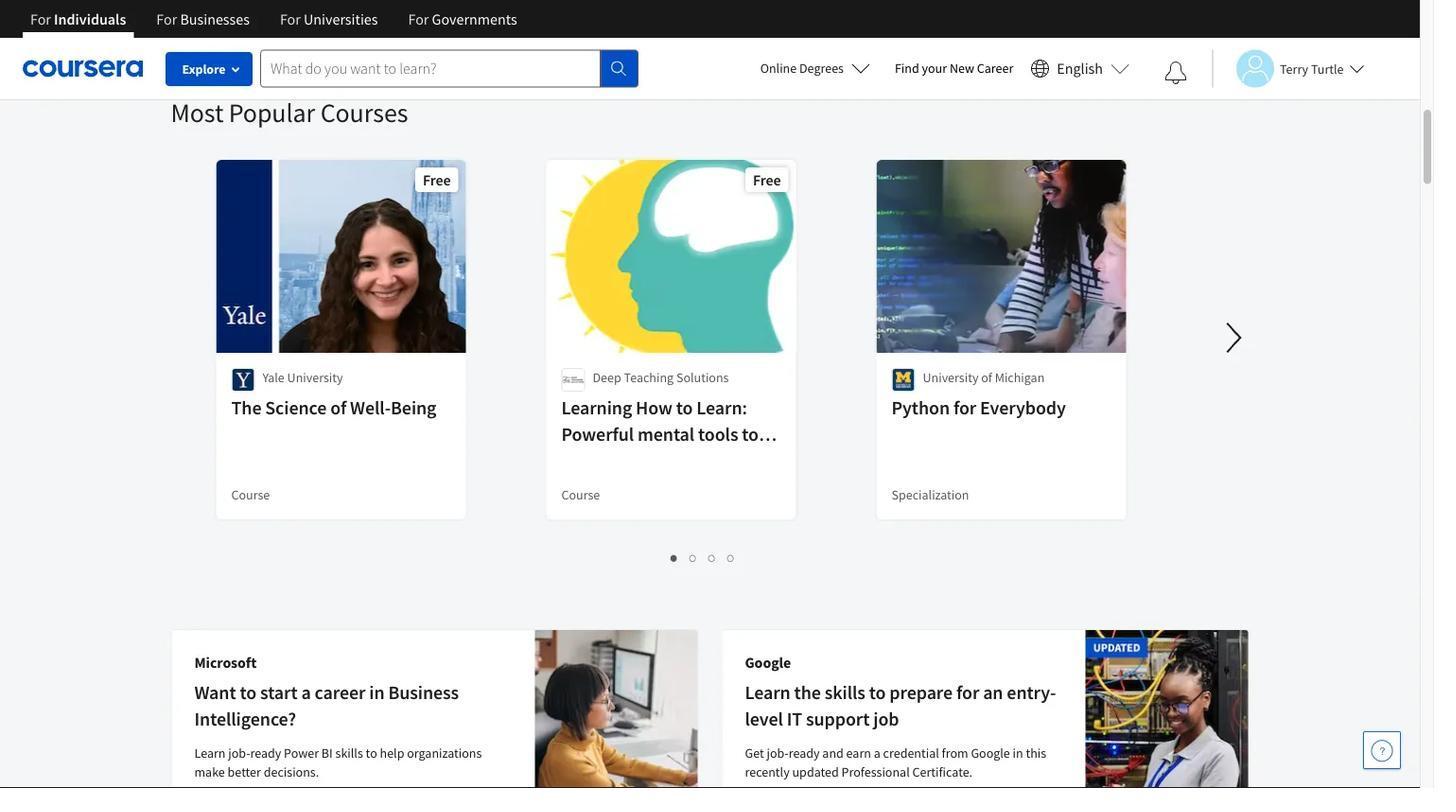 Task type: vqa. For each thing, say whether or not it's contained in the screenshot.
See
no



Task type: locate. For each thing, give the bounding box(es) containing it.
1 horizontal spatial in
[[1013, 745, 1024, 762]]

career
[[977, 60, 1014, 77]]

0 vertical spatial for
[[954, 396, 977, 420]]

2 button
[[467, 1, 485, 23], [684, 546, 703, 568]]

in inside get job-ready and earn a credential from google in this recently updated professional certificate.
[[1013, 745, 1024, 762]]

2 course from the left
[[562, 486, 600, 503]]

university up the science of well-being
[[287, 369, 343, 386]]

course for learning how to learn: powerful mental tools to help you master tough subjects
[[562, 486, 600, 503]]

1 vertical spatial skills
[[336, 745, 363, 762]]

2 list from the top
[[218, 546, 1188, 568]]

2 for from the left
[[156, 9, 177, 28]]

3 for from the left
[[280, 9, 301, 28]]

popular
[[229, 96, 315, 129]]

1 vertical spatial 3
[[709, 548, 716, 566]]

1 vertical spatial list
[[218, 546, 1188, 568]]

terry turtle button
[[1212, 50, 1365, 88]]

1 button for the 2 button corresponding to 2nd list from the bottom the '4' button
[[448, 1, 467, 23]]

1 vertical spatial 2
[[690, 548, 697, 566]]

university of michigan
[[923, 369, 1045, 386]]

ready up better
[[250, 745, 281, 762]]

new
[[950, 60, 975, 77]]

learn inside google learn the skills to prepare for an entry- level it support job
[[745, 681, 791, 705]]

1 horizontal spatial a
[[874, 745, 881, 762]]

1 horizontal spatial google
[[971, 745, 1011, 762]]

google up level
[[745, 653, 791, 672]]

credential
[[884, 745, 940, 762]]

1 vertical spatial 1
[[671, 548, 679, 566]]

3 button
[[485, 1, 504, 23], [703, 546, 722, 568]]

1 horizontal spatial help
[[562, 449, 597, 473]]

0 horizontal spatial course
[[231, 486, 270, 503]]

google learn the skills to prepare for an entry- level it support job
[[745, 653, 1057, 731]]

terry turtle
[[1280, 60, 1344, 77]]

job-
[[228, 745, 250, 762], [767, 745, 789, 762]]

job- for want to start a career in business intelligence?
[[228, 745, 250, 762]]

1 button for the 2 button inside the most popular courses carousel element
[[665, 546, 684, 568]]

learn inside learn job-ready power bi skills to help organizations make better decisions.
[[194, 745, 226, 762]]

0 horizontal spatial university
[[287, 369, 343, 386]]

1 vertical spatial learn
[[194, 745, 226, 762]]

0 horizontal spatial a
[[301, 681, 311, 705]]

3 button inside most popular courses carousel element
[[703, 546, 722, 568]]

1 horizontal spatial 1
[[671, 548, 679, 566]]

michigan
[[995, 369, 1045, 386]]

help left organizations
[[380, 745, 404, 762]]

of left well-
[[330, 396, 347, 420]]

better
[[228, 764, 261, 781]]

powerful
[[562, 423, 634, 446]]

0 vertical spatial learn
[[745, 681, 791, 705]]

1 vertical spatial 4 button
[[722, 546, 741, 568]]

1 horizontal spatial 2
[[690, 548, 697, 566]]

1 free from the left
[[423, 170, 451, 189]]

0 vertical spatial 4
[[510, 3, 518, 21]]

for for individuals
[[30, 9, 51, 28]]

to right the tools
[[742, 423, 759, 446]]

professional
[[842, 764, 910, 781]]

4
[[510, 3, 518, 21], [728, 548, 735, 566]]

0 horizontal spatial job-
[[228, 745, 250, 762]]

course
[[231, 486, 270, 503], [562, 486, 600, 503]]

degrees
[[800, 60, 844, 77]]

a right earn at the bottom of page
[[874, 745, 881, 762]]

help up subjects
[[562, 449, 597, 473]]

of up python for everybody
[[982, 369, 993, 386]]

1 horizontal spatial university
[[923, 369, 979, 386]]

learn up make
[[194, 745, 226, 762]]

tools
[[698, 423, 739, 446]]

0 horizontal spatial 4 button
[[504, 1, 523, 23]]

None search field
[[260, 50, 639, 88]]

1
[[453, 3, 461, 21], [671, 548, 679, 566]]

job- up better
[[228, 745, 250, 762]]

2 job- from the left
[[767, 745, 789, 762]]

1 horizontal spatial job-
[[767, 745, 789, 762]]

deep teaching solutions image
[[562, 368, 585, 392]]

0 horizontal spatial in
[[369, 681, 385, 705]]

0 horizontal spatial 2
[[472, 3, 480, 21]]

1 vertical spatial of
[[330, 396, 347, 420]]

help inside learning how to learn: powerful mental tools to help you master tough subjects
[[562, 449, 597, 473]]

0 horizontal spatial help
[[380, 745, 404, 762]]

yale university
[[263, 369, 343, 386]]

in
[[369, 681, 385, 705], [1013, 745, 1024, 762]]

to
[[676, 396, 693, 420], [742, 423, 759, 446], [240, 681, 257, 705], [869, 681, 886, 705], [366, 745, 377, 762]]

1 vertical spatial google
[[971, 745, 1011, 762]]

1 vertical spatial in
[[1013, 745, 1024, 762]]

1 list from the top
[[218, 1, 1188, 23]]

1 horizontal spatial 2 button
[[684, 546, 703, 568]]

0 vertical spatial google
[[745, 653, 791, 672]]

for individuals
[[30, 9, 126, 28]]

1 vertical spatial for
[[957, 681, 980, 705]]

university up python for everybody
[[923, 369, 979, 386]]

help
[[562, 449, 597, 473], [380, 745, 404, 762]]

0 vertical spatial 1 button
[[448, 1, 467, 23]]

a right start
[[301, 681, 311, 705]]

in left this
[[1013, 745, 1024, 762]]

course down the
[[231, 486, 270, 503]]

0 horizontal spatial learn
[[194, 745, 226, 762]]

1 horizontal spatial 4
[[728, 548, 735, 566]]

0 vertical spatial 4 button
[[504, 1, 523, 23]]

for left universities
[[280, 9, 301, 28]]

a
[[301, 681, 311, 705], [874, 745, 881, 762]]

1 inside most popular courses carousel element
[[671, 548, 679, 566]]

1 button
[[448, 1, 467, 23], [665, 546, 684, 568]]

0 vertical spatial skills
[[825, 681, 866, 705]]

1 job- from the left
[[228, 745, 250, 762]]

0 horizontal spatial 3
[[491, 3, 499, 21]]

free for the science of well-being
[[423, 170, 451, 189]]

learn up level
[[745, 681, 791, 705]]

3
[[491, 3, 499, 21], [709, 548, 716, 566]]

a inside the microsoft want to start a career in business intelligence?
[[301, 681, 311, 705]]

0 horizontal spatial google
[[745, 653, 791, 672]]

1 horizontal spatial 4 button
[[722, 546, 741, 568]]

1 vertical spatial 3 button
[[703, 546, 722, 568]]

skills up support
[[825, 681, 866, 705]]

0 horizontal spatial 2 button
[[467, 1, 485, 23]]

1 vertical spatial help
[[380, 745, 404, 762]]

0 vertical spatial 2
[[472, 3, 480, 21]]

list inside most popular courses carousel element
[[218, 546, 1188, 568]]

course down powerful
[[562, 486, 600, 503]]

list
[[218, 1, 1188, 23], [218, 546, 1188, 568]]

to inside google learn the skills to prepare for an entry- level it support job
[[869, 681, 886, 705]]

0 vertical spatial 2 button
[[467, 1, 485, 23]]

universities
[[304, 9, 378, 28]]

in right career
[[369, 681, 385, 705]]

from
[[942, 745, 969, 762]]

explore
[[182, 61, 226, 78]]

skills right bi
[[336, 745, 363, 762]]

of
[[982, 369, 993, 386], [330, 396, 347, 420]]

1 horizontal spatial 3
[[709, 548, 716, 566]]

2 button inside most popular courses carousel element
[[684, 546, 703, 568]]

2
[[472, 3, 480, 21], [690, 548, 697, 566]]

learn
[[745, 681, 791, 705], [194, 745, 226, 762]]

to right the how
[[676, 396, 693, 420]]

job- inside get job-ready and earn a credential from google in this recently updated professional certificate.
[[767, 745, 789, 762]]

start
[[260, 681, 298, 705]]

1 vertical spatial a
[[874, 745, 881, 762]]

university
[[287, 369, 343, 386], [923, 369, 979, 386]]

1 horizontal spatial free
[[753, 170, 781, 189]]

for left the individuals
[[30, 9, 51, 28]]

skills
[[825, 681, 866, 705], [336, 745, 363, 762]]

2 button for the '4' button corresponding to list within most popular courses carousel element
[[684, 546, 703, 568]]

0 vertical spatial help
[[562, 449, 597, 473]]

support
[[806, 707, 870, 731]]

1 ready from the left
[[250, 745, 281, 762]]

1 horizontal spatial learn
[[745, 681, 791, 705]]

1 horizontal spatial ready
[[789, 745, 820, 762]]

the science of well-being
[[231, 396, 437, 420]]

for left an
[[957, 681, 980, 705]]

free
[[423, 170, 451, 189], [753, 170, 781, 189]]

university of michigan image
[[892, 368, 916, 392]]

0 horizontal spatial 1 button
[[448, 1, 467, 23]]

4 for from the left
[[408, 9, 429, 28]]

0 horizontal spatial free
[[423, 170, 451, 189]]

0 horizontal spatial of
[[330, 396, 347, 420]]

being
[[391, 396, 437, 420]]

0 vertical spatial 3 button
[[485, 1, 504, 23]]

4 button
[[504, 1, 523, 23], [722, 546, 741, 568]]

1 horizontal spatial 3 button
[[703, 546, 722, 568]]

coursera image
[[23, 53, 143, 84]]

ready up updated in the bottom right of the page
[[789, 745, 820, 762]]

0 vertical spatial 1
[[453, 3, 461, 21]]

google
[[745, 653, 791, 672], [971, 745, 1011, 762]]

make
[[194, 764, 225, 781]]

an
[[983, 681, 1004, 705]]

master
[[635, 449, 691, 473]]

2 inside most popular courses carousel element
[[690, 548, 697, 566]]

to up 'job'
[[869, 681, 886, 705]]

2 ready from the left
[[789, 745, 820, 762]]

0 vertical spatial a
[[301, 681, 311, 705]]

0 vertical spatial in
[[369, 681, 385, 705]]

english button
[[1023, 38, 1138, 99]]

2 free from the left
[[753, 170, 781, 189]]

job- inside learn job-ready power bi skills to help organizations make better decisions.
[[228, 745, 250, 762]]

entry-
[[1007, 681, 1057, 705]]

turtle
[[1312, 60, 1344, 77]]

job- up the recently
[[767, 745, 789, 762]]

and
[[823, 745, 844, 762]]

0 horizontal spatial 3 button
[[485, 1, 504, 23]]

show notifications image
[[1165, 62, 1188, 84]]

0 vertical spatial list
[[218, 1, 1188, 23]]

1 course from the left
[[231, 486, 270, 503]]

0 horizontal spatial ready
[[250, 745, 281, 762]]

0 horizontal spatial 1
[[453, 3, 461, 21]]

1 vertical spatial 2 button
[[684, 546, 703, 568]]

0 horizontal spatial 4
[[510, 3, 518, 21]]

bi
[[322, 745, 333, 762]]

for
[[954, 396, 977, 420], [957, 681, 980, 705]]

python
[[892, 396, 950, 420]]

google right from
[[971, 745, 1011, 762]]

for up "what do you want to learn?" text box
[[408, 9, 429, 28]]

1 horizontal spatial course
[[562, 486, 600, 503]]

1 horizontal spatial skills
[[825, 681, 866, 705]]

0 horizontal spatial skills
[[336, 745, 363, 762]]

for for governments
[[408, 9, 429, 28]]

for down university of michigan
[[954, 396, 977, 420]]

1 horizontal spatial 1 button
[[665, 546, 684, 568]]

ready inside learn job-ready power bi skills to help organizations make better decisions.
[[250, 745, 281, 762]]

ready
[[250, 745, 281, 762], [789, 745, 820, 762]]

to right bi
[[366, 745, 377, 762]]

learning
[[562, 396, 632, 420]]

this
[[1026, 745, 1047, 762]]

for left businesses
[[156, 9, 177, 28]]

1 for from the left
[[30, 9, 51, 28]]

to inside learn job-ready power bi skills to help organizations make better decisions.
[[366, 745, 377, 762]]

1 vertical spatial 4
[[728, 548, 735, 566]]

online
[[761, 60, 797, 77]]

1 vertical spatial 1 button
[[665, 546, 684, 568]]

to up intelligence?
[[240, 681, 257, 705]]

ready inside get job-ready and earn a credential from google in this recently updated professional certificate.
[[789, 745, 820, 762]]

how
[[636, 396, 673, 420]]

the
[[231, 396, 262, 420]]

0 vertical spatial of
[[982, 369, 993, 386]]

0 vertical spatial 3
[[491, 3, 499, 21]]

most popular courses carousel element
[[171, 39, 1435, 584]]

yale
[[263, 369, 285, 386]]



Task type: describe. For each thing, give the bounding box(es) containing it.
for businesses
[[156, 9, 250, 28]]

google inside google learn the skills to prepare for an entry- level it support job
[[745, 653, 791, 672]]

teaching
[[624, 369, 674, 386]]

get
[[745, 745, 764, 762]]

for for businesses
[[156, 9, 177, 28]]

most
[[171, 96, 224, 129]]

well-
[[350, 396, 391, 420]]

you
[[601, 449, 631, 473]]

most popular courses
[[171, 96, 408, 129]]

businesses
[[180, 9, 250, 28]]

help inside learn job-ready power bi skills to help organizations make better decisions.
[[380, 745, 404, 762]]

3 button for the 2 button inside the most popular courses carousel element
[[703, 546, 722, 568]]

course for the science of well-being
[[231, 486, 270, 503]]

online degrees button
[[745, 47, 886, 89]]

learning how to learn: powerful mental tools to help you master tough subjects
[[562, 396, 759, 499]]

learn:
[[697, 396, 748, 420]]

individuals
[[54, 9, 126, 28]]

the
[[795, 681, 821, 705]]

3 inside most popular courses carousel element
[[709, 548, 716, 566]]

ready for to
[[250, 745, 281, 762]]

skills inside google learn the skills to prepare for an entry- level it support job
[[825, 681, 866, 705]]

job
[[874, 707, 899, 731]]

business
[[388, 681, 459, 705]]

1 horizontal spatial of
[[982, 369, 993, 386]]

organizations
[[407, 745, 482, 762]]

next slide image
[[1212, 315, 1257, 361]]

microsoft
[[194, 653, 257, 672]]

decisions.
[[264, 764, 319, 781]]

everybody
[[980, 396, 1066, 420]]

tough
[[694, 449, 742, 473]]

ready for the
[[789, 745, 820, 762]]

want to start a career in business intelligence? link
[[194, 681, 459, 731]]

2 for the 2 button inside the most popular courses carousel element
[[690, 548, 697, 566]]

for inside most popular courses carousel element
[[954, 396, 977, 420]]

1 for 1 button corresponding to the 2 button corresponding to 2nd list from the bottom the '4' button
[[453, 3, 461, 21]]

for governments
[[408, 9, 517, 28]]

banner navigation
[[15, 0, 532, 52]]

courses
[[320, 96, 408, 129]]

your
[[922, 60, 947, 77]]

4 button for list within most popular courses carousel element
[[722, 546, 741, 568]]

certificate.
[[913, 764, 973, 781]]

python for everybody
[[892, 396, 1066, 420]]

find
[[895, 60, 920, 77]]

help center image
[[1371, 739, 1394, 762]]

terry
[[1280, 60, 1309, 77]]

for universities
[[280, 9, 378, 28]]

2 button for 2nd list from the bottom the '4' button
[[467, 1, 485, 23]]

deep
[[593, 369, 622, 386]]

science
[[265, 396, 327, 420]]

3 button for the 2 button corresponding to 2nd list from the bottom the '4' button
[[485, 1, 504, 23]]

online degrees
[[761, 60, 844, 77]]

governments
[[432, 9, 517, 28]]

solutions
[[677, 369, 729, 386]]

specialization
[[892, 486, 970, 503]]

career
[[315, 681, 366, 705]]

learn job-ready power bi skills to help organizations make better decisions.
[[194, 745, 482, 781]]

get job-ready and earn a credential from google in this recently updated professional certificate.
[[745, 745, 1047, 781]]

free for learning how to learn: powerful mental tools to help you master tough subjects
[[753, 170, 781, 189]]

2 for the 2 button corresponding to 2nd list from the bottom the '4' button
[[472, 3, 480, 21]]

find your new career link
[[886, 57, 1023, 80]]

it
[[787, 707, 803, 731]]

4 inside most popular courses carousel element
[[728, 548, 735, 566]]

updated
[[793, 764, 839, 781]]

mental
[[638, 423, 695, 446]]

1 for 1 button associated with the 2 button inside the most popular courses carousel element
[[671, 548, 679, 566]]

What do you want to learn? text field
[[260, 50, 601, 88]]

prepare
[[890, 681, 953, 705]]

1 university from the left
[[287, 369, 343, 386]]

in inside the microsoft want to start a career in business intelligence?
[[369, 681, 385, 705]]

want
[[194, 681, 236, 705]]

for for universities
[[280, 9, 301, 28]]

intelligence?
[[194, 707, 296, 731]]

for inside google learn the skills to prepare for an entry- level it support job
[[957, 681, 980, 705]]

power
[[284, 745, 319, 762]]

learn the skills to prepare for an entry- level it support job link
[[745, 681, 1057, 731]]

deep teaching solutions
[[593, 369, 729, 386]]

earn
[[847, 745, 872, 762]]

google inside get job-ready and earn a credential from google in this recently updated professional certificate.
[[971, 745, 1011, 762]]

recently
[[745, 764, 790, 781]]

to inside the microsoft want to start a career in business intelligence?
[[240, 681, 257, 705]]

skills inside learn job-ready power bi skills to help organizations make better decisions.
[[336, 745, 363, 762]]

english
[[1057, 59, 1103, 78]]

microsoft want to start a career in business intelligence?
[[194, 653, 459, 731]]

subjects
[[562, 476, 628, 499]]

level
[[745, 707, 783, 731]]

find your new career
[[895, 60, 1014, 77]]

4 button for 2nd list from the bottom
[[504, 1, 523, 23]]

explore button
[[166, 52, 253, 86]]

2 university from the left
[[923, 369, 979, 386]]

yale university image
[[231, 368, 255, 392]]

a inside get job-ready and earn a credential from google in this recently updated professional certificate.
[[874, 745, 881, 762]]

job- for learn the skills to prepare for an entry- level it support job
[[767, 745, 789, 762]]



